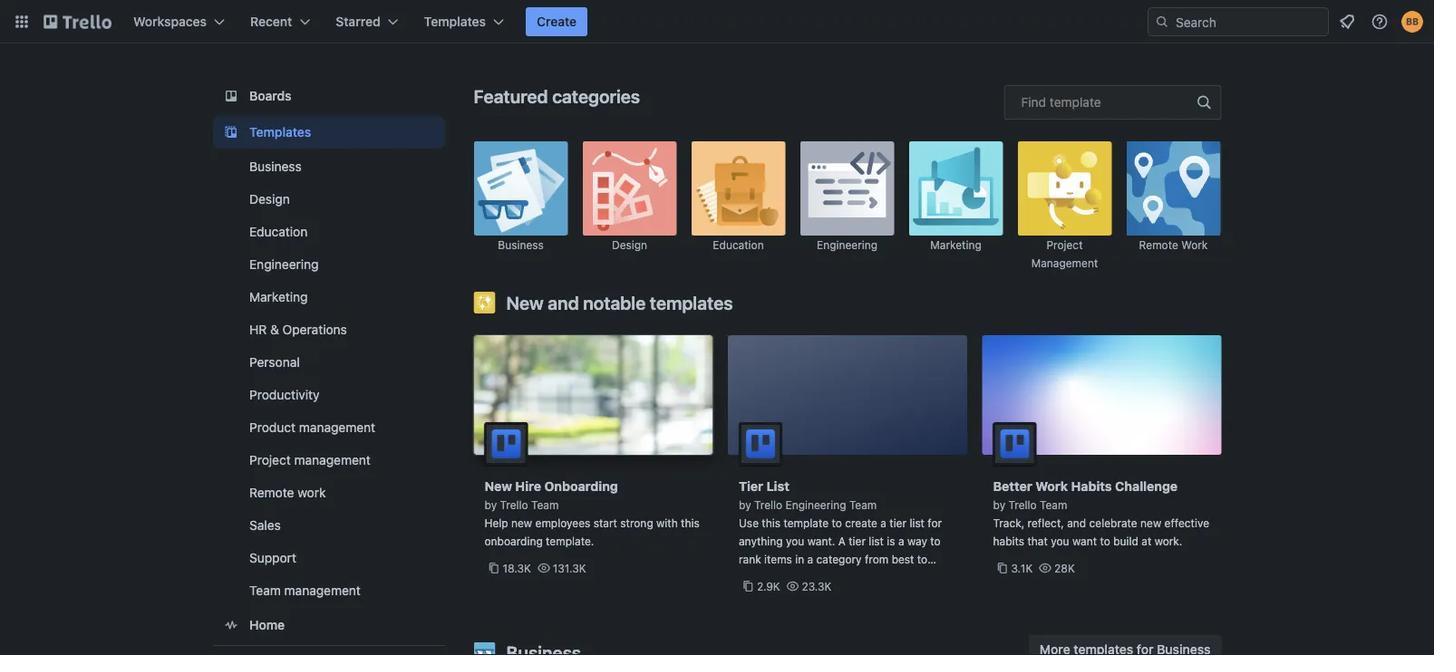 Task type: describe. For each thing, give the bounding box(es) containing it.
0 horizontal spatial best
[[849, 571, 871, 584]]

and inside better work habits challenge by trello team track, reflect, and celebrate new effective habits that you want to build at work.
[[1068, 517, 1087, 530]]

start
[[594, 517, 618, 530]]

1 vertical spatial design
[[612, 239, 648, 252]]

team inside better work habits challenge by trello team track, reflect, and celebrate new effective habits that you want to build at work.
[[1040, 499, 1068, 511]]

2 business icon image from the top
[[474, 643, 496, 656]]

sales link
[[213, 511, 445, 541]]

team inside tier list by trello engineering team use this template to create a tier list for anything you want. a tier list is a way to rank items in a category from best to worst. this could be: best nba players, goat'd pasta dishes, and tastiest fast food joints.
[[850, 499, 877, 511]]

at
[[1142, 535, 1152, 548]]

items
[[765, 553, 793, 566]]

tier list by trello engineering team use this template to create a tier list for anything you want. a tier list is a way to rank items in a category from best to worst. this could be: best nba players, goat'd pasta dishes, and tastiest fast food joints.
[[739, 479, 942, 620]]

product
[[249, 420, 295, 435]]

habits
[[993, 535, 1025, 548]]

rank
[[739, 553, 762, 566]]

new for new hire onboarding by trello team help new employees start strong with this onboarding template.
[[485, 479, 512, 494]]

goat'd
[[739, 589, 778, 602]]

28k
[[1055, 562, 1075, 575]]

build
[[1114, 535, 1139, 548]]

0 vertical spatial list
[[910, 517, 925, 530]]

design link for rightmost education 'link'
[[583, 141, 677, 272]]

1 vertical spatial remote work
[[249, 486, 326, 501]]

onboarding
[[545, 479, 618, 494]]

0 vertical spatial project management
[[1032, 239, 1098, 270]]

engineering link for rightmost education 'link'
[[800, 141, 895, 272]]

new inside new hire onboarding by trello team help new employees start strong with this onboarding template.
[[511, 517, 532, 530]]

tastiest
[[874, 589, 912, 602]]

category
[[817, 553, 862, 566]]

this inside new hire onboarding by trello team help new employees start strong with this onboarding template.
[[681, 517, 700, 530]]

hr
[[249, 322, 266, 337]]

home
[[249, 618, 284, 633]]

0 horizontal spatial remote work link
[[213, 479, 445, 508]]

templates link
[[213, 116, 445, 149]]

trello inside new hire onboarding by trello team help new employees start strong with this onboarding template.
[[500, 499, 528, 511]]

create
[[845, 517, 878, 530]]

to up a
[[832, 517, 842, 530]]

management for project management link to the left
[[294, 453, 370, 468]]

1 vertical spatial tier
[[849, 535, 866, 548]]

back to home image
[[44, 7, 112, 36]]

boards link
[[213, 80, 445, 112]]

board image
[[220, 85, 242, 107]]

marketing link for hr & operations link
[[213, 283, 445, 312]]

trello inside tier list by trello engineering team use this template to create a tier list for anything you want. a tier list is a way to rank items in a category from best to worst. this could be: best nba players, goat'd pasta dishes, and tastiest fast food joints.
[[755, 499, 783, 511]]

support
[[249, 551, 296, 566]]

product management link
[[213, 414, 445, 443]]

1 vertical spatial remote
[[249, 486, 294, 501]]

personal link
[[213, 348, 445, 377]]

0 horizontal spatial education link
[[213, 218, 445, 247]]

categories
[[552, 85, 640, 107]]

use
[[739, 517, 759, 530]]

&
[[270, 322, 279, 337]]

hr & operations link
[[213, 316, 445, 345]]

primary element
[[0, 0, 1435, 44]]

sales
[[249, 518, 280, 533]]

work
[[1036, 479, 1068, 494]]

template.
[[546, 535, 594, 548]]

employees
[[536, 517, 591, 530]]

bob builder (bobbuilder40) image
[[1402, 11, 1424, 33]]

find template
[[1022, 95, 1102, 110]]

operations
[[282, 322, 347, 337]]

track,
[[993, 517, 1025, 530]]

0 horizontal spatial project management link
[[213, 446, 445, 475]]

featured categories
[[474, 85, 640, 107]]

home link
[[213, 609, 445, 642]]

by inside better work habits challenge by trello team track, reflect, and celebrate new effective habits that you want to build at work.
[[993, 499, 1006, 511]]

recent
[[250, 14, 292, 29]]

recent button
[[239, 7, 321, 36]]

celebrate
[[1090, 517, 1138, 530]]

0 horizontal spatial a
[[808, 553, 814, 566]]

engineering link for education 'link' to the left
[[213, 250, 445, 279]]

18.3k
[[503, 562, 531, 575]]

1 horizontal spatial work
[[1182, 239, 1208, 252]]

trello team image
[[993, 423, 1037, 466]]

personal
[[249, 355, 299, 370]]

0 notifications image
[[1337, 11, 1359, 33]]

starred
[[336, 14, 381, 29]]

pasta
[[781, 589, 809, 602]]

0 vertical spatial engineering
[[817, 239, 878, 252]]

work.
[[1155, 535, 1183, 548]]

that
[[1028, 535, 1048, 548]]

create button
[[526, 7, 588, 36]]

workspaces button
[[122, 7, 236, 36]]

notable
[[583, 292, 646, 313]]

worst.
[[739, 571, 771, 584]]

0 horizontal spatial and
[[548, 292, 579, 313]]

in
[[796, 553, 805, 566]]

0 vertical spatial best
[[892, 553, 915, 566]]

help
[[485, 517, 508, 530]]

way
[[908, 535, 928, 548]]

fast
[[915, 589, 934, 602]]

effective
[[1165, 517, 1210, 530]]

this inside tier list by trello engineering team use this template to create a tier list for anything you want. a tier list is a way to rank items in a category from best to worst. this could be: best nba players, goat'd pasta dishes, and tastiest fast food joints.
[[762, 517, 781, 530]]

players,
[[900, 571, 940, 584]]

open information menu image
[[1371, 13, 1389, 31]]

design icon image
[[583, 141, 677, 236]]

onboarding
[[485, 535, 543, 548]]

featured
[[474, 85, 548, 107]]

reflect,
[[1028, 517, 1065, 530]]

131.3k
[[553, 562, 587, 575]]

0 vertical spatial project management link
[[1018, 141, 1112, 272]]

be:
[[830, 571, 846, 584]]

0 vertical spatial tier
[[890, 517, 907, 530]]

1 horizontal spatial education link
[[692, 141, 786, 272]]

1 vertical spatial work
[[297, 486, 326, 501]]

find
[[1022, 95, 1047, 110]]

from
[[865, 553, 889, 566]]



Task type: vqa. For each thing, say whether or not it's contained in the screenshot.
12
no



Task type: locate. For each thing, give the bounding box(es) containing it.
for
[[928, 517, 942, 530]]

0 vertical spatial marketing
[[931, 239, 982, 252]]

to up players,
[[918, 553, 928, 566]]

project down project management icon
[[1047, 239, 1083, 252]]

0 horizontal spatial project
[[249, 453, 290, 468]]

business link for rightmost education 'link'
[[474, 141, 568, 272]]

1 horizontal spatial this
[[762, 517, 781, 530]]

1 horizontal spatial design
[[612, 239, 648, 252]]

and up want at bottom right
[[1068, 517, 1087, 530]]

team up 'create'
[[850, 499, 877, 511]]

new and notable templates
[[506, 292, 733, 313]]

you right the that
[[1051, 535, 1070, 548]]

2.9k
[[757, 580, 781, 593]]

team management
[[249, 584, 360, 599]]

by up help
[[485, 499, 497, 511]]

0 horizontal spatial marketing
[[249, 290, 307, 305]]

business link for education 'link' to the left
[[213, 152, 445, 181]]

strong
[[621, 517, 654, 530]]

0 vertical spatial project
[[1047, 239, 1083, 252]]

1 horizontal spatial by
[[739, 499, 751, 511]]

1 horizontal spatial a
[[881, 517, 887, 530]]

0 horizontal spatial business
[[249, 159, 301, 174]]

2 trello from the left
[[755, 499, 783, 511]]

new left hire
[[485, 479, 512, 494]]

remote work up sales
[[249, 486, 326, 501]]

engineering up &
[[249, 257, 318, 272]]

project management link
[[1018, 141, 1112, 272], [213, 446, 445, 475]]

engineering icon image
[[800, 141, 895, 236]]

best right the be:
[[849, 571, 871, 584]]

Find template field
[[1004, 85, 1222, 120]]

design link
[[583, 141, 677, 272], [213, 185, 445, 214]]

a right in
[[808, 553, 814, 566]]

a
[[881, 517, 887, 530], [899, 535, 905, 548], [808, 553, 814, 566]]

anything
[[739, 535, 783, 548]]

by inside new hire onboarding by trello team help new employees start strong with this onboarding template.
[[485, 499, 497, 511]]

marketing link for project management link to the top
[[909, 141, 1003, 272]]

trello down better
[[1009, 499, 1037, 511]]

this up anything
[[762, 517, 781, 530]]

trello down list on the right bottom
[[755, 499, 783, 511]]

1 vertical spatial marketing
[[249, 290, 307, 305]]

1 horizontal spatial and
[[852, 589, 871, 602]]

1 trello from the left
[[500, 499, 528, 511]]

new
[[506, 292, 544, 313], [485, 479, 512, 494]]

challenge
[[1116, 479, 1178, 494]]

1 horizontal spatial template
[[1050, 95, 1102, 110]]

want
[[1073, 535, 1097, 548]]

team down hire
[[531, 499, 559, 511]]

habits
[[1072, 479, 1112, 494]]

0 vertical spatial template
[[1050, 95, 1102, 110]]

1 vertical spatial templates
[[249, 125, 311, 140]]

management down support link at the left bottom of the page
[[284, 584, 360, 599]]

1 horizontal spatial remote work
[[1140, 239, 1208, 252]]

2 vertical spatial a
[[808, 553, 814, 566]]

a right is
[[899, 535, 905, 548]]

0 vertical spatial marketing link
[[909, 141, 1003, 272]]

remote down remote work icon
[[1140, 239, 1179, 252]]

work
[[1182, 239, 1208, 252], [297, 486, 326, 501]]

by up use
[[739, 499, 751, 511]]

design link for education 'link' to the left
[[213, 185, 445, 214]]

engineering down engineering icon
[[817, 239, 878, 252]]

team
[[531, 499, 559, 511], [850, 499, 877, 511], [1040, 499, 1068, 511], [249, 584, 281, 599]]

0 horizontal spatial remote work
[[249, 486, 326, 501]]

new up the at
[[1141, 517, 1162, 530]]

team management link
[[213, 577, 445, 606]]

0 horizontal spatial design link
[[213, 185, 445, 214]]

tier
[[739, 479, 764, 494]]

new inside new hire onboarding by trello team help new employees start strong with this onboarding template.
[[485, 479, 512, 494]]

starred button
[[325, 7, 410, 36]]

list
[[910, 517, 925, 530], [869, 535, 884, 548]]

1 vertical spatial a
[[899, 535, 905, 548]]

0 vertical spatial remote work link
[[1127, 141, 1221, 272]]

0 horizontal spatial by
[[485, 499, 497, 511]]

and left notable
[[548, 292, 579, 313]]

1 horizontal spatial list
[[910, 517, 925, 530]]

management for product management link
[[299, 420, 375, 435]]

support link
[[213, 544, 445, 573]]

hr & operations
[[249, 322, 347, 337]]

Search field
[[1170, 8, 1329, 35]]

1 you from the left
[[786, 535, 805, 548]]

this right with
[[681, 517, 700, 530]]

3.1k
[[1012, 562, 1033, 575]]

a
[[839, 535, 846, 548]]

0 vertical spatial and
[[548, 292, 579, 313]]

1 vertical spatial and
[[1068, 517, 1087, 530]]

1 horizontal spatial marketing
[[931, 239, 982, 252]]

0 horizontal spatial engineering link
[[213, 250, 445, 279]]

0 horizontal spatial trello
[[500, 499, 528, 511]]

joints.
[[765, 608, 796, 620]]

0 horizontal spatial project management
[[249, 453, 370, 468]]

by
[[485, 499, 497, 511], [739, 499, 751, 511], [993, 499, 1006, 511]]

23.3k
[[802, 580, 832, 593]]

management down project management icon
[[1032, 257, 1098, 270]]

1 horizontal spatial tier
[[890, 517, 907, 530]]

remote up sales
[[249, 486, 294, 501]]

remote work down remote work icon
[[1140, 239, 1208, 252]]

0 vertical spatial design
[[249, 192, 290, 207]]

management
[[1032, 257, 1098, 270], [299, 420, 375, 435], [294, 453, 370, 468], [284, 584, 360, 599]]

dishes,
[[812, 589, 849, 602]]

a right 'create'
[[881, 517, 887, 530]]

0 horizontal spatial new
[[511, 517, 532, 530]]

templates down "boards"
[[249, 125, 311, 140]]

management down productivity link
[[299, 420, 375, 435]]

0 horizontal spatial list
[[869, 535, 884, 548]]

to down for
[[931, 535, 941, 548]]

1 horizontal spatial remote work link
[[1127, 141, 1221, 272]]

project management
[[1032, 239, 1098, 270], [249, 453, 370, 468]]

marketing icon image
[[909, 141, 1003, 236]]

list left is
[[869, 535, 884, 548]]

trello inside better work habits challenge by trello team track, reflect, and celebrate new effective habits that you want to build at work.
[[1009, 499, 1037, 511]]

1 horizontal spatial education
[[713, 239, 764, 252]]

by inside tier list by trello engineering team use this template to create a tier list for anything you want. a tier list is a way to rank items in a category from best to worst. this could be: best nba players, goat'd pasta dishes, and tastiest fast food joints.
[[739, 499, 751, 511]]

new inside better work habits challenge by trello team track, reflect, and celebrate new effective habits that you want to build at work.
[[1141, 517, 1162, 530]]

0 horizontal spatial marketing link
[[213, 283, 445, 312]]

1 vertical spatial list
[[869, 535, 884, 548]]

list left for
[[910, 517, 925, 530]]

workspaces
[[133, 14, 207, 29]]

0 vertical spatial remote work
[[1140, 239, 1208, 252]]

0 vertical spatial templates
[[424, 14, 486, 29]]

list
[[767, 479, 790, 494]]

template board image
[[220, 122, 242, 143]]

1 horizontal spatial you
[[1051, 535, 1070, 548]]

new hire onboarding by trello team help new employees start strong with this onboarding template.
[[485, 479, 700, 548]]

1 vertical spatial business
[[498, 239, 544, 252]]

project down product
[[249, 453, 290, 468]]

0 vertical spatial business
[[249, 159, 301, 174]]

1 horizontal spatial project management link
[[1018, 141, 1112, 272]]

team down support
[[249, 584, 281, 599]]

hire
[[515, 479, 542, 494]]

engineering link
[[800, 141, 895, 272], [213, 250, 445, 279]]

templates
[[424, 14, 486, 29], [249, 125, 311, 140]]

engineering inside tier list by trello engineering team use this template to create a tier list for anything you want. a tier list is a way to rank items in a category from best to worst. this could be: best nba players, goat'd pasta dishes, and tastiest fast food joints.
[[786, 499, 847, 511]]

project management down project management icon
[[1032, 239, 1098, 270]]

education icon image
[[692, 141, 786, 236]]

1 horizontal spatial project management
[[1032, 239, 1098, 270]]

productivity link
[[213, 381, 445, 410]]

trello team image
[[485, 423, 528, 466]]

2 horizontal spatial by
[[993, 499, 1006, 511]]

template right find
[[1050, 95, 1102, 110]]

home image
[[220, 615, 242, 637]]

project management icon image
[[1018, 141, 1112, 236]]

templates right starred dropdown button
[[424, 14, 486, 29]]

2 this from the left
[[762, 517, 781, 530]]

to inside better work habits challenge by trello team track, reflect, and celebrate new effective habits that you want to build at work.
[[1100, 535, 1111, 548]]

remote work icon image
[[1127, 141, 1221, 236]]

1 vertical spatial marketing link
[[213, 283, 445, 312]]

is
[[887, 535, 896, 548]]

1 business icon image from the top
[[474, 141, 568, 236]]

1 vertical spatial project
[[249, 453, 290, 468]]

best down is
[[892, 553, 915, 566]]

0 horizontal spatial education
[[249, 224, 307, 239]]

you inside tier list by trello engineering team use this template to create a tier list for anything you want. a tier list is a way to rank items in a category from best to worst. this could be: best nba players, goat'd pasta dishes, and tastiest fast food joints.
[[786, 535, 805, 548]]

1 vertical spatial remote work link
[[213, 479, 445, 508]]

project management down product management
[[249, 453, 370, 468]]

trello
[[500, 499, 528, 511], [755, 499, 783, 511], [1009, 499, 1037, 511]]

new for new and notable templates
[[506, 292, 544, 313]]

0 horizontal spatial remote
[[249, 486, 294, 501]]

0 horizontal spatial tier
[[849, 535, 866, 548]]

by up the track,
[[993, 499, 1006, 511]]

0 horizontal spatial this
[[681, 517, 700, 530]]

nba
[[875, 571, 897, 584]]

marketing up &
[[249, 290, 307, 305]]

create
[[537, 14, 577, 29]]

want.
[[808, 535, 836, 548]]

2 vertical spatial and
[[852, 589, 871, 602]]

business
[[249, 159, 301, 174], [498, 239, 544, 252]]

1 new from the left
[[511, 517, 532, 530]]

0 vertical spatial work
[[1182, 239, 1208, 252]]

and
[[548, 292, 579, 313], [1068, 517, 1087, 530], [852, 589, 871, 602]]

templates inside dropdown button
[[424, 14, 486, 29]]

business icon image
[[474, 141, 568, 236], [474, 643, 496, 656]]

3 trello from the left
[[1009, 499, 1037, 511]]

boards
[[249, 88, 291, 103]]

1 horizontal spatial business link
[[474, 141, 568, 272]]

2 vertical spatial engineering
[[786, 499, 847, 511]]

2 horizontal spatial and
[[1068, 517, 1087, 530]]

engineering up want.
[[786, 499, 847, 511]]

1 horizontal spatial business
[[498, 239, 544, 252]]

1 vertical spatial project management
[[249, 453, 370, 468]]

0 horizontal spatial business link
[[213, 152, 445, 181]]

with
[[657, 517, 678, 530]]

3 by from the left
[[993, 499, 1006, 511]]

1 horizontal spatial marketing link
[[909, 141, 1003, 272]]

marketing down marketing icon
[[931, 239, 982, 252]]

template inside find template field
[[1050, 95, 1102, 110]]

food
[[739, 608, 762, 620]]

work up sales 'link'
[[297, 486, 326, 501]]

1 vertical spatial template
[[784, 517, 829, 530]]

management down product management link
[[294, 453, 370, 468]]

1 horizontal spatial project
[[1047, 239, 1083, 252]]

new up onboarding
[[511, 517, 532, 530]]

0 horizontal spatial design
[[249, 192, 290, 207]]

project
[[1047, 239, 1083, 252], [249, 453, 290, 468]]

2 horizontal spatial a
[[899, 535, 905, 548]]

0 horizontal spatial templates
[[249, 125, 311, 140]]

design down design icon
[[612, 239, 648, 252]]

design
[[249, 192, 290, 207], [612, 239, 648, 252]]

template up want.
[[784, 517, 829, 530]]

work down remote work icon
[[1182, 239, 1208, 252]]

1 this from the left
[[681, 517, 700, 530]]

template inside tier list by trello engineering team use this template to create a tier list for anything you want. a tier list is a way to rank items in a category from best to worst. this could be: best nba players, goat'd pasta dishes, and tastiest fast food joints.
[[784, 517, 829, 530]]

better
[[993, 479, 1033, 494]]

1 horizontal spatial engineering link
[[800, 141, 895, 272]]

1 horizontal spatial trello
[[755, 499, 783, 511]]

search image
[[1155, 15, 1170, 29]]

team down work
[[1040, 499, 1068, 511]]

product management
[[249, 420, 375, 435]]

management for team management link
[[284, 584, 360, 599]]

and right dishes,
[[852, 589, 871, 602]]

new left notable
[[506, 292, 544, 313]]

trello engineering team image
[[739, 423, 783, 466]]

1 horizontal spatial best
[[892, 553, 915, 566]]

1 vertical spatial project management link
[[213, 446, 445, 475]]

trello down hire
[[500, 499, 528, 511]]

1 by from the left
[[485, 499, 497, 511]]

2 by from the left
[[739, 499, 751, 511]]

team inside new hire onboarding by trello team help new employees start strong with this onboarding template.
[[531, 499, 559, 511]]

1 horizontal spatial design link
[[583, 141, 677, 272]]

template
[[1050, 95, 1102, 110], [784, 517, 829, 530]]

education link
[[692, 141, 786, 272], [213, 218, 445, 247]]

0 horizontal spatial template
[[784, 517, 829, 530]]

2 new from the left
[[1141, 517, 1162, 530]]

tier up is
[[890, 517, 907, 530]]

1 horizontal spatial new
[[1141, 517, 1162, 530]]

tier
[[890, 517, 907, 530], [849, 535, 866, 548]]

0 vertical spatial a
[[881, 517, 887, 530]]

to down celebrate
[[1100, 535, 1111, 548]]

0 horizontal spatial work
[[297, 486, 326, 501]]

this
[[774, 571, 795, 584]]

2 you from the left
[[1051, 535, 1070, 548]]

templates button
[[413, 7, 515, 36]]

0 horizontal spatial you
[[786, 535, 805, 548]]

1 vertical spatial engineering
[[249, 257, 318, 272]]

tier right a
[[849, 535, 866, 548]]

you inside better work habits challenge by trello team track, reflect, and celebrate new effective habits that you want to build at work.
[[1051, 535, 1070, 548]]

productivity
[[249, 388, 319, 403]]

1 horizontal spatial remote
[[1140, 239, 1179, 252]]

0 vertical spatial business icon image
[[474, 141, 568, 236]]

design down templates link
[[249, 192, 290, 207]]

you up in
[[786, 535, 805, 548]]

1 vertical spatial best
[[849, 571, 871, 584]]

templates
[[650, 292, 733, 313]]

and inside tier list by trello engineering team use this template to create a tier list for anything you want. a tier list is a way to rank items in a category from best to worst. this could be: best nba players, goat'd pasta dishes, and tastiest fast food joints.
[[852, 589, 871, 602]]

you
[[786, 535, 805, 548], [1051, 535, 1070, 548]]

1 vertical spatial business icon image
[[474, 643, 496, 656]]

better work habits challenge by trello team track, reflect, and celebrate new effective habits that you want to build at work.
[[993, 479, 1210, 548]]

2 horizontal spatial trello
[[1009, 499, 1037, 511]]

could
[[798, 571, 827, 584]]

engineering
[[817, 239, 878, 252], [249, 257, 318, 272], [786, 499, 847, 511]]



